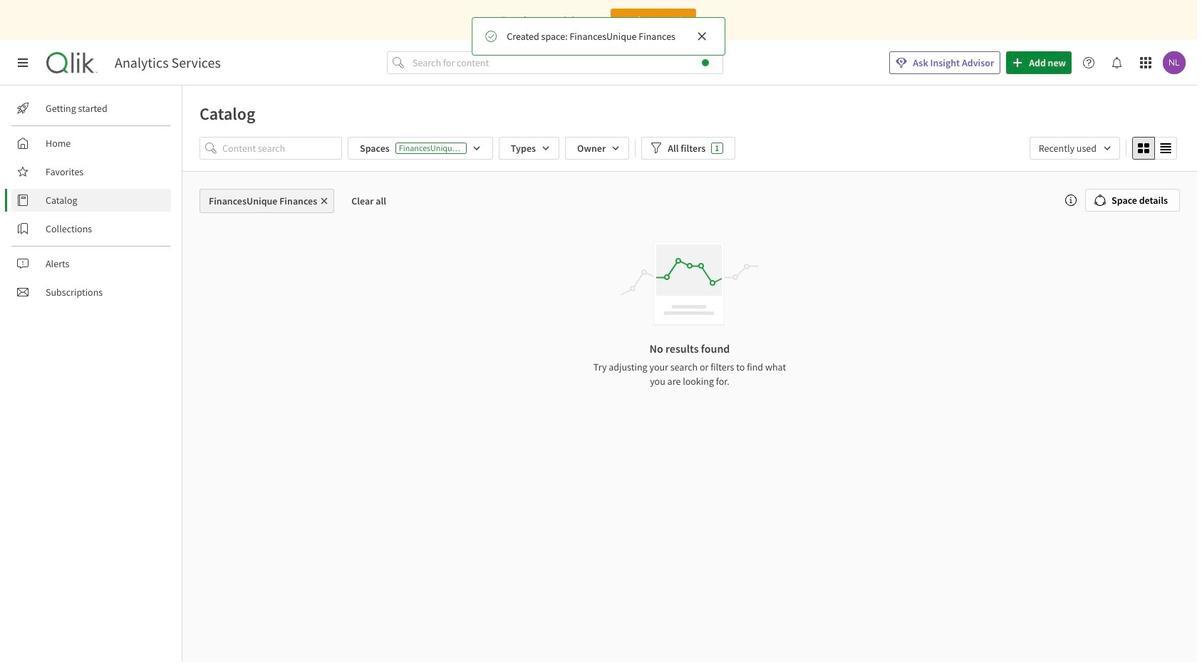 Task type: vqa. For each thing, say whether or not it's contained in the screenshot.
Tab List
no



Task type: describe. For each thing, give the bounding box(es) containing it.
Search for content text field
[[410, 51, 724, 74]]

navigation pane element
[[0, 91, 182, 309]]

tile view image
[[1139, 143, 1150, 154]]

switch view group
[[1133, 137, 1178, 160]]

none field inside filters region
[[1030, 137, 1121, 160]]

noah lott image
[[1164, 51, 1186, 74]]



Task type: locate. For each thing, give the bounding box(es) containing it.
list view image
[[1161, 143, 1172, 154]]

home badge image
[[702, 59, 709, 66]]

alert
[[472, 17, 726, 56]]

close sidebar menu image
[[17, 57, 29, 68]]

analytics services element
[[115, 54, 221, 71]]

filters region
[[183, 134, 1198, 171]]

Content search text field
[[222, 137, 342, 160]]

None field
[[1030, 137, 1121, 160]]



